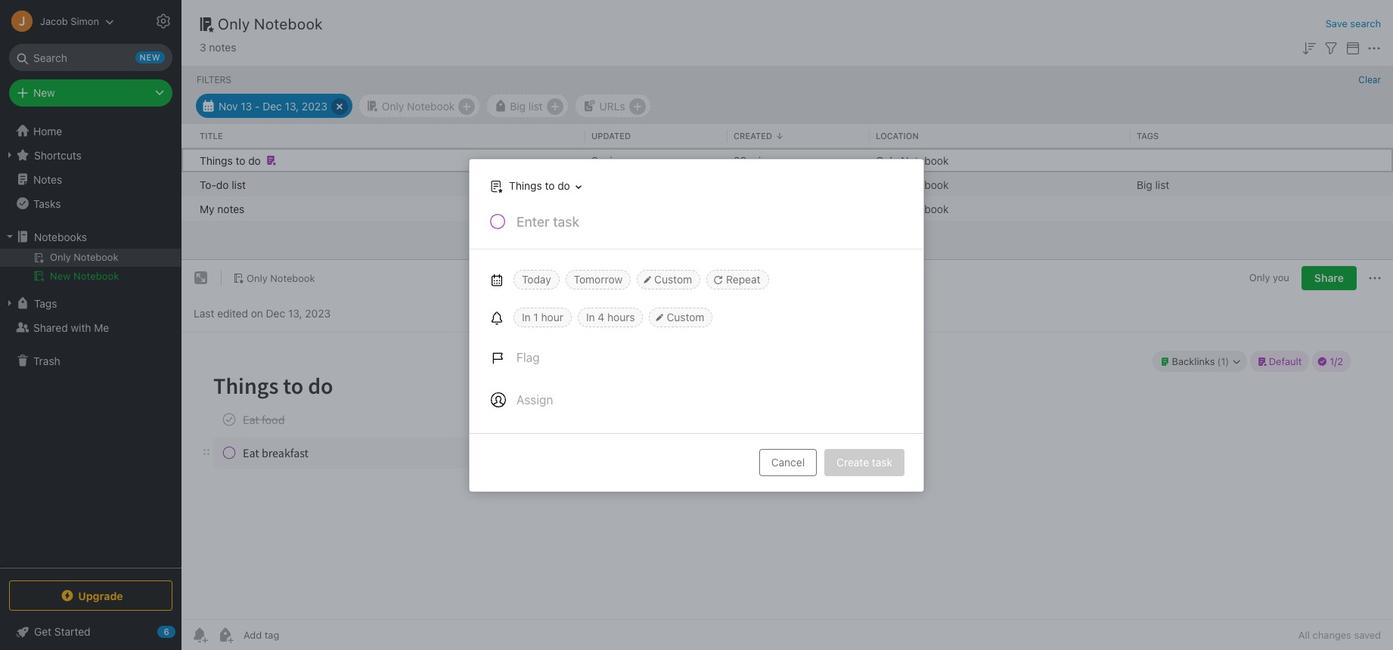 Task type: locate. For each thing, give the bounding box(es) containing it.
2023 right on
[[305, 307, 331, 320]]

all changes saved
[[1299, 630, 1382, 642]]

1 horizontal spatial big list
[[1137, 178, 1170, 191]]

13,
[[285, 99, 299, 112], [288, 307, 302, 320]]

min right 8
[[601, 154, 619, 167]]

0 vertical spatial notes
[[209, 41, 236, 54]]

shared
[[33, 321, 68, 334]]

things to do
[[200, 154, 261, 167], [509, 179, 570, 192]]

in 4 hours button
[[578, 308, 643, 327]]

dec inside "note window" element
[[266, 307, 285, 320]]

new down notebooks
[[50, 270, 71, 282]]

1 horizontal spatial ago
[[770, 154, 788, 167]]

2 min from the left
[[750, 154, 767, 167]]

0 vertical spatial big
[[510, 99, 526, 112]]

ago down "created"
[[770, 154, 788, 167]]

1 vertical spatial tags
[[34, 297, 57, 310]]

only notebook button
[[359, 94, 481, 118], [228, 268, 320, 289]]

big list button
[[487, 94, 569, 118]]

new inside popup button
[[33, 86, 55, 99]]

urls button
[[575, 94, 651, 118]]

home
[[33, 124, 62, 137]]

1 horizontal spatial list
[[529, 99, 543, 112]]

13, right the -
[[285, 99, 299, 112]]

1 vertical spatial things to do
[[509, 179, 570, 192]]

0 vertical spatial to
[[236, 154, 245, 167]]

2023
[[302, 99, 327, 112], [305, 307, 331, 320]]

custom
[[655, 273, 692, 286], [667, 311, 705, 323]]

row group containing things to do
[[182, 148, 1394, 221]]

created
[[734, 131, 773, 141]]

custom left repeat button
[[655, 273, 692, 286]]

notes
[[209, 41, 236, 54], [217, 202, 245, 215]]

0 horizontal spatial in
[[522, 311, 531, 323]]

expand notebooks image
[[4, 231, 16, 243]]

0 vertical spatial custom
[[655, 273, 692, 286]]

1 vertical spatial 2023
[[305, 307, 331, 320]]

all
[[1299, 630, 1310, 642]]

custom button
[[637, 270, 701, 289], [650, 308, 713, 327]]

cell
[[0, 249, 181, 267]]

notes right the 3
[[209, 41, 236, 54]]

in left 1
[[522, 311, 531, 323]]

Go to note or move task field
[[483, 175, 587, 197]]

dec for on
[[266, 307, 285, 320]]

26 min ago
[[734, 154, 788, 167]]

2023 right the -
[[302, 99, 327, 112]]

shared with me link
[[0, 316, 181, 340]]

1 horizontal spatial big
[[1137, 178, 1153, 191]]

tags
[[1137, 131, 1159, 141], [34, 297, 57, 310]]

13
[[241, 99, 252, 112]]

do
[[248, 154, 261, 167], [216, 178, 229, 191], [558, 179, 570, 192]]

big
[[510, 99, 526, 112], [1137, 178, 1153, 191]]

min right 26
[[750, 154, 767, 167]]

13, for on
[[288, 307, 302, 320]]

0 vertical spatial dec
[[263, 99, 282, 112]]

big list
[[510, 99, 543, 112], [1137, 178, 1170, 191]]

0 vertical spatial 2023
[[302, 99, 327, 112]]

0 horizontal spatial only notebook button
[[228, 268, 320, 289]]

only notebook
[[218, 15, 323, 33], [382, 99, 455, 112], [876, 154, 949, 167], [876, 178, 949, 191], [876, 202, 949, 215], [247, 272, 315, 284]]

None search field
[[20, 44, 162, 71]]

1 horizontal spatial do
[[248, 154, 261, 167]]

1 vertical spatial 13,
[[288, 307, 302, 320]]

note window element
[[182, 260, 1394, 651]]

1 vertical spatial to
[[545, 179, 555, 192]]

1 vertical spatial new
[[50, 270, 71, 282]]

0 vertical spatial only notebook button
[[359, 94, 481, 118]]

1 vertical spatial notes
[[217, 202, 245, 215]]

2 horizontal spatial list
[[1156, 178, 1170, 191]]

8
[[592, 154, 598, 167]]

in
[[522, 311, 531, 323], [586, 311, 595, 323]]

2 horizontal spatial do
[[558, 179, 570, 192]]

0 horizontal spatial do
[[216, 178, 229, 191]]

new notebook button
[[0, 267, 181, 285]]

1 horizontal spatial things to do
[[509, 179, 570, 192]]

custom right 'hours'
[[667, 311, 705, 323]]

1 horizontal spatial min
[[750, 154, 767, 167]]

1 vertical spatial custom button
[[650, 308, 713, 327]]

you
[[1273, 272, 1290, 284]]

0 horizontal spatial ago
[[622, 154, 640, 167]]

0 horizontal spatial list
[[232, 178, 246, 191]]

row group containing title
[[182, 124, 1394, 148]]

13, inside button
[[285, 99, 299, 112]]

0 horizontal spatial big list
[[510, 99, 543, 112]]

0 vertical spatial new
[[33, 86, 55, 99]]

1 horizontal spatial tags
[[1137, 131, 1159, 141]]

in 4 hours
[[586, 311, 635, 323]]

list
[[529, 99, 543, 112], [232, 178, 246, 191], [1156, 178, 1170, 191]]

tree
[[0, 119, 182, 567]]

1 horizontal spatial things
[[509, 179, 542, 192]]

0 horizontal spatial things to do
[[200, 154, 261, 167]]

big list inside row group
[[1137, 178, 1170, 191]]

notebooks
[[34, 230, 87, 243]]

notebook inside button
[[73, 270, 119, 282]]

1 vertical spatial only notebook button
[[228, 268, 320, 289]]

2 row group from the top
[[182, 148, 1394, 221]]

2 ago from the left
[[770, 154, 788, 167]]

nov 13 - dec 13, 2023
[[219, 99, 327, 112]]

new notebook
[[50, 270, 119, 282]]

1 ago from the left
[[622, 154, 640, 167]]

changes
[[1313, 630, 1352, 642]]

ago down updated
[[622, 154, 640, 167]]

tomorrow
[[574, 273, 623, 286]]

0 horizontal spatial big
[[510, 99, 526, 112]]

ago
[[622, 154, 640, 167], [770, 154, 788, 167]]

new up home on the top of page
[[33, 86, 55, 99]]

today
[[522, 273, 551, 286]]

0 vertical spatial big list
[[510, 99, 543, 112]]

1 vertical spatial big list
[[1137, 178, 1170, 191]]

0 horizontal spatial min
[[601, 154, 619, 167]]

custom button right 'hours'
[[650, 308, 713, 327]]

0 horizontal spatial tags
[[34, 297, 57, 310]]

to inside row group
[[236, 154, 245, 167]]

notebook
[[254, 15, 323, 33], [407, 99, 455, 112], [901, 154, 949, 167], [901, 178, 949, 191], [901, 202, 949, 215], [73, 270, 119, 282], [270, 272, 315, 284]]

saved
[[1355, 630, 1382, 642]]

1 vertical spatial custom
[[667, 311, 705, 323]]

0 vertical spatial 13,
[[285, 99, 299, 112]]

me
[[94, 321, 109, 334]]

0 vertical spatial things
[[200, 154, 233, 167]]

1 vertical spatial things
[[509, 179, 542, 192]]

min for 8
[[601, 154, 619, 167]]

notebooks link
[[0, 225, 181, 249]]

0 vertical spatial tags
[[1137, 131, 1159, 141]]

new
[[33, 86, 55, 99], [50, 270, 71, 282]]

notes right my
[[217, 202, 245, 215]]

row group down "created"
[[182, 148, 1394, 221]]

1 horizontal spatial in
[[586, 311, 595, 323]]

settings image
[[154, 12, 173, 30]]

edited
[[217, 307, 248, 320]]

trash
[[33, 354, 60, 367]]

custom button down enter task text field
[[637, 270, 701, 289]]

things to do button
[[483, 175, 587, 197], [487, 175, 587, 197]]

2023 for nov 13 - dec 13, 2023
[[302, 99, 327, 112]]

0 horizontal spatial to
[[236, 154, 245, 167]]

dec right on
[[266, 307, 285, 320]]

13, right on
[[288, 307, 302, 320]]

only notebook button inside "note window" element
[[228, 268, 320, 289]]

2023 inside "note window" element
[[305, 307, 331, 320]]

1 min from the left
[[601, 154, 619, 167]]

1 things to do button from the left
[[483, 175, 587, 197]]

0 vertical spatial custom button
[[637, 270, 701, 289]]

2 in from the left
[[586, 311, 595, 323]]

dec right the -
[[263, 99, 282, 112]]

13, inside "note window" element
[[288, 307, 302, 320]]

in left 4
[[586, 311, 595, 323]]

add a reminder image
[[191, 626, 209, 645]]

1 vertical spatial dec
[[266, 307, 285, 320]]

only
[[218, 15, 250, 33], [382, 99, 404, 112], [876, 154, 898, 167], [876, 178, 898, 191], [876, 202, 898, 215], [1250, 272, 1271, 284], [247, 272, 268, 284]]

row group
[[182, 124, 1394, 148], [182, 148, 1394, 221]]

new inside button
[[50, 270, 71, 282]]

trash link
[[0, 349, 181, 373]]

flag button
[[482, 339, 549, 376]]

hour
[[541, 311, 564, 323]]

on
[[251, 307, 263, 320]]

1 vertical spatial big
[[1137, 178, 1153, 191]]

expand tags image
[[4, 297, 16, 309]]

min
[[601, 154, 619, 167], [750, 154, 767, 167]]

to
[[236, 154, 245, 167], [545, 179, 555, 192]]

things to do inside go to note or move task field
[[509, 179, 570, 192]]

assign button
[[482, 382, 562, 418]]

clear
[[1359, 74, 1382, 85]]

dec inside nov 13 - dec 13, 2023 button
[[263, 99, 282, 112]]

2023 inside button
[[302, 99, 327, 112]]

1 horizontal spatial to
[[545, 179, 555, 192]]

dec
[[263, 99, 282, 112], [266, 307, 285, 320]]

filters
[[197, 74, 232, 85]]

today button
[[514, 270, 560, 289]]

row group up 26 min ago
[[182, 124, 1394, 148]]

1 in from the left
[[522, 311, 531, 323]]

last
[[194, 307, 214, 320]]

2023 for last edited on dec 13, 2023
[[305, 307, 331, 320]]

1 row group from the top
[[182, 124, 1394, 148]]

1 horizontal spatial only notebook button
[[359, 94, 481, 118]]



Task type: vqa. For each thing, say whether or not it's contained in the screenshot.
the "Ruby Anderson"
no



Task type: describe. For each thing, give the bounding box(es) containing it.
upgrade
[[78, 590, 123, 603]]

cancel button
[[759, 449, 817, 476]]

in for in 4 hours
[[586, 311, 595, 323]]

3 notes
[[200, 41, 236, 54]]

repeat
[[726, 273, 761, 286]]

create task
[[837, 456, 893, 469]]

custom button for tomorrow
[[637, 270, 701, 289]]

custom for in 4 hours
[[667, 311, 705, 323]]

tree containing home
[[0, 119, 182, 567]]

in 1 hour button
[[514, 308, 572, 327]]

save search button
[[1326, 17, 1382, 31]]

in 1 hour
[[522, 311, 564, 323]]

to-
[[200, 178, 216, 191]]

Enter task text field
[[515, 212, 906, 238]]

location
[[876, 131, 919, 141]]

8 min ago
[[592, 154, 640, 167]]

hours
[[608, 311, 635, 323]]

repeat button
[[707, 270, 769, 289]]

notes for 3 notes
[[209, 41, 236, 54]]

13, for -
[[285, 99, 299, 112]]

notes
[[33, 173, 62, 186]]

min for 26
[[750, 154, 767, 167]]

nov
[[219, 99, 238, 112]]

big inside button
[[510, 99, 526, 112]]

custom for tomorrow
[[655, 273, 692, 286]]

1
[[534, 311, 539, 323]]

cancel
[[772, 456, 805, 469]]

new notebook group
[[0, 249, 181, 291]]

shortcuts
[[34, 149, 82, 162]]

tags inside button
[[34, 297, 57, 310]]

ago for 8 min ago
[[622, 154, 640, 167]]

clear button
[[1359, 74, 1382, 85]]

create task button
[[825, 449, 905, 476]]

do inside things to do button
[[558, 179, 570, 192]]

tasks button
[[0, 191, 181, 216]]

shortcuts button
[[0, 143, 181, 167]]

with
[[71, 321, 91, 334]]

updated
[[592, 131, 631, 141]]

Search text field
[[20, 44, 162, 71]]

in for in 1 hour
[[522, 311, 531, 323]]

ago for 26 min ago
[[770, 154, 788, 167]]

Note Editor text field
[[182, 333, 1394, 620]]

tomorrow button
[[566, 270, 631, 289]]

flag
[[517, 351, 540, 364]]

share
[[1315, 272, 1345, 284]]

new for new notebook
[[50, 270, 71, 282]]

shared with me
[[33, 321, 109, 334]]

only notebook inside "note window" element
[[247, 272, 315, 284]]

add tag image
[[216, 626, 235, 645]]

notes for my notes
[[217, 202, 245, 215]]

4
[[598, 311, 605, 323]]

2 things to do button from the left
[[487, 175, 587, 197]]

my
[[200, 202, 215, 215]]

save
[[1326, 17, 1348, 30]]

notebook inside "note window" element
[[270, 272, 315, 284]]

custom button for in 4 hours
[[650, 308, 713, 327]]

my notes
[[200, 202, 245, 215]]

dec for -
[[263, 99, 282, 112]]

0 vertical spatial things to do
[[200, 154, 261, 167]]

share button
[[1302, 266, 1357, 291]]

home link
[[0, 119, 182, 143]]

tasks
[[33, 197, 61, 210]]

create
[[837, 456, 869, 469]]

things inside go to note or move task field
[[509, 179, 542, 192]]

nov 13 - dec 13, 2023 button
[[196, 94, 352, 118]]

-
[[255, 99, 260, 112]]

tags button
[[0, 291, 181, 316]]

0 horizontal spatial things
[[200, 154, 233, 167]]

tags inside row group
[[1137, 131, 1159, 141]]

26
[[734, 154, 747, 167]]

save search
[[1326, 17, 1382, 30]]

search
[[1351, 17, 1382, 30]]

last edited on dec 13, 2023
[[194, 307, 331, 320]]

task
[[872, 456, 893, 469]]

big list inside button
[[510, 99, 543, 112]]

to-do list
[[200, 178, 246, 191]]

urls
[[600, 99, 626, 112]]

new for new
[[33, 86, 55, 99]]

expand note image
[[192, 269, 210, 288]]

only you
[[1250, 272, 1290, 284]]

new button
[[9, 79, 173, 107]]

title
[[200, 131, 223, 141]]

to inside button
[[545, 179, 555, 192]]

list inside button
[[529, 99, 543, 112]]

3
[[200, 41, 206, 54]]

notes link
[[0, 167, 181, 191]]

assign
[[517, 393, 553, 407]]

upgrade button
[[9, 581, 173, 611]]



